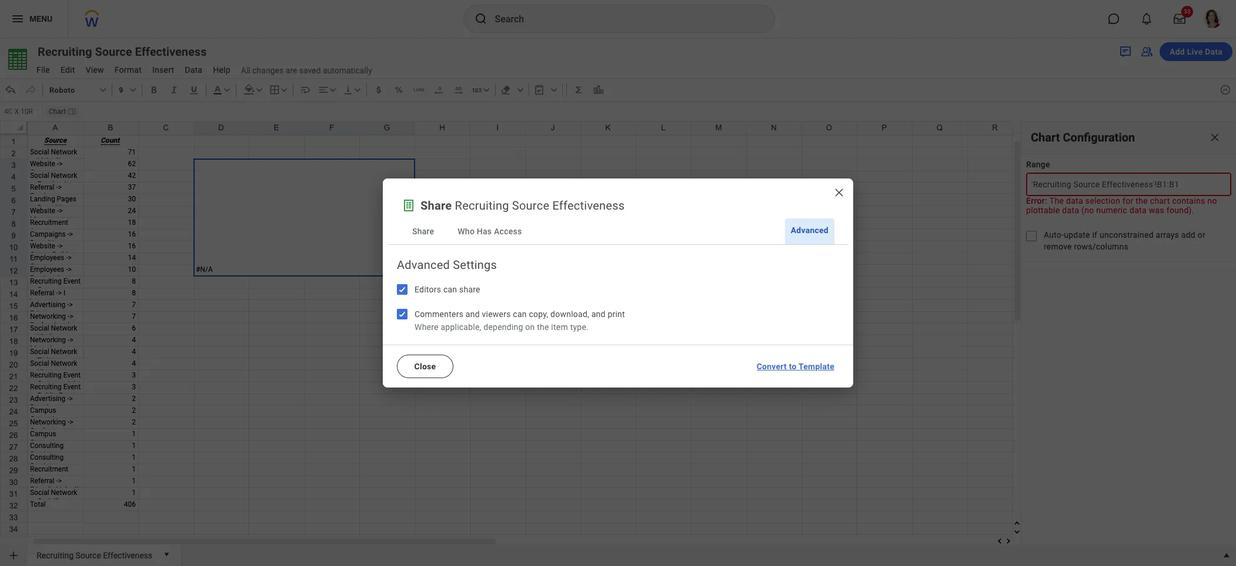 Task type: locate. For each thing, give the bounding box(es) containing it.
share right worksheets "icon" on the left
[[421, 199, 452, 213]]

changes
[[252, 66, 284, 75]]

and up applicable,
[[466, 310, 480, 319]]

advanced inside tab panel
[[397, 258, 450, 272]]

1 horizontal spatial x image
[[1209, 132, 1221, 144]]

viewers
[[482, 310, 511, 319]]

0 horizontal spatial and
[[466, 310, 480, 319]]

advanced tab panel
[[397, 257, 839, 333]]

template
[[799, 362, 835, 372]]

2 vertical spatial effectiveness
[[103, 551, 152, 561]]

access
[[494, 227, 522, 236]]

close button
[[397, 355, 453, 379]]

and
[[466, 310, 480, 319], [592, 310, 606, 319]]

chart
[[49, 108, 66, 116], [1031, 130, 1060, 144]]

add footer ws image
[[8, 551, 19, 562]]

chart inside button
[[49, 108, 66, 116]]

effectiveness
[[135, 45, 207, 59], [553, 199, 625, 213], [103, 551, 152, 561]]

are
[[286, 66, 297, 75]]

1 and from the left
[[466, 310, 480, 319]]

1 vertical spatial chart
[[1031, 130, 1060, 144]]

the for for
[[1136, 196, 1148, 206]]

1 vertical spatial advanced
[[397, 258, 450, 272]]

1 vertical spatial recruiting source effectiveness
[[37, 551, 152, 561]]

0 vertical spatial x image
[[1209, 132, 1221, 144]]

activity stream image
[[1119, 45, 1133, 59]]

recruiting
[[38, 45, 92, 59], [455, 199, 509, 213], [37, 551, 74, 561]]

0 vertical spatial recruiting source effectiveness button
[[32, 44, 228, 60]]

data left the was
[[1130, 206, 1147, 215]]

contains
[[1172, 196, 1205, 206]]

advanced for advanced settings
[[397, 258, 450, 272]]

menus menu bar
[[31, 62, 236, 78]]

can left share
[[443, 285, 457, 295]]

grid
[[0, 121, 1236, 567]]

x image
[[1209, 132, 1221, 144], [833, 187, 845, 199]]

1 horizontal spatial can
[[513, 310, 527, 319]]

0 vertical spatial recruiting source effectiveness
[[38, 45, 207, 59]]

recruiting source effectiveness button
[[32, 44, 228, 60], [32, 546, 157, 565]]

media classroom image
[[1140, 45, 1154, 59]]

configuration
[[1063, 130, 1135, 144]]

add zero image
[[453, 84, 464, 96]]

0 horizontal spatial the
[[537, 323, 549, 332]]

1 horizontal spatial chart
[[1031, 130, 1060, 144]]

depending
[[484, 323, 523, 332]]

convert to template button
[[752, 355, 839, 379]]

automatically
[[323, 66, 372, 75]]

source
[[95, 45, 132, 59], [512, 199, 549, 213], [76, 551, 101, 561]]

advanced inside advanced tab
[[791, 226, 829, 235]]

commenters and viewers can copy, download, and print element
[[415, 322, 625, 333]]

Range text field
[[1026, 173, 1232, 196]]

all changes are saved automatically
[[241, 66, 372, 75]]

0 vertical spatial chart
[[49, 108, 66, 116]]

1 vertical spatial source
[[512, 199, 549, 213]]

(no
[[1082, 206, 1094, 215]]

0 vertical spatial share
[[421, 199, 452, 213]]

chart image
[[593, 84, 604, 96]]

remove
[[1044, 242, 1072, 252]]

and left print on the bottom of page
[[592, 310, 606, 319]]

the right on
[[537, 323, 549, 332]]

data
[[1205, 47, 1223, 56]]

error :
[[1026, 196, 1050, 206]]

data
[[1066, 196, 1083, 206], [1062, 206, 1079, 215], [1130, 206, 1147, 215]]

1 horizontal spatial and
[[592, 310, 606, 319]]

can up commenters and viewers can copy, download, and print element
[[513, 310, 527, 319]]

item
[[551, 323, 568, 332]]

x image up advanced tab
[[833, 187, 845, 199]]

2 vertical spatial source
[[76, 551, 101, 561]]

0 vertical spatial recruiting
[[38, 45, 92, 59]]

0 horizontal spatial x image
[[833, 187, 845, 199]]

saved
[[299, 66, 321, 75]]

0 horizontal spatial chart
[[49, 108, 66, 116]]

dollar sign image
[[373, 84, 384, 96]]

advanced
[[791, 226, 829, 235], [397, 258, 450, 272]]

None text field
[[1, 104, 42, 120]]

1 horizontal spatial the
[[1136, 196, 1148, 206]]

autosum image
[[573, 84, 584, 96]]

advanced tab
[[785, 219, 835, 245]]

the
[[1136, 196, 1148, 206], [537, 323, 549, 332]]

effectiveness inside dialog
[[553, 199, 625, 213]]

0 horizontal spatial can
[[443, 285, 457, 295]]

the inside commenters and viewers can copy, download, and print element
[[537, 323, 549, 332]]

1 vertical spatial recruiting source effectiveness button
[[32, 546, 157, 565]]

rows/columns
[[1074, 242, 1129, 252]]

settings
[[453, 258, 497, 272]]

the inside the data selection for the chart contains no plottable data (no numeric data was found).
[[1136, 196, 1148, 206]]

live
[[1187, 47, 1203, 56]]

add
[[1182, 231, 1196, 240]]

who has access
[[458, 227, 522, 236]]

dialog
[[383, 179, 853, 388]]

recruiting inside dialog
[[455, 199, 509, 213]]

0 vertical spatial can
[[443, 285, 457, 295]]

undo l image
[[5, 84, 16, 96]]

the right for
[[1136, 196, 1148, 206]]

where
[[415, 323, 439, 332]]

share tab
[[402, 219, 445, 245]]

or
[[1198, 231, 1206, 240]]

1 vertical spatial x image
[[833, 187, 845, 199]]

convert
[[757, 362, 787, 372]]

all
[[241, 66, 250, 75]]

1 horizontal spatial advanced
[[791, 226, 829, 235]]

notifications large image
[[1141, 13, 1153, 25]]

range
[[1026, 160, 1050, 169]]

paste image
[[533, 84, 545, 96]]

1 vertical spatial recruiting
[[455, 199, 509, 213]]

can
[[443, 285, 457, 295], [513, 310, 527, 319]]

share inside tab
[[412, 227, 434, 236]]

copy,
[[529, 310, 548, 319]]

recruiting source effectiveness
[[38, 45, 207, 59], [37, 551, 152, 561]]

underline image
[[188, 84, 200, 96]]

0 vertical spatial the
[[1136, 196, 1148, 206]]

0 horizontal spatial advanced
[[397, 258, 450, 272]]

share down worksheets "icon" on the left
[[412, 227, 434, 236]]

1 vertical spatial effectiveness
[[553, 199, 625, 213]]

x image down chevron up circle icon
[[1209, 132, 1221, 144]]

dialog containing share
[[383, 179, 853, 388]]

text wrap image
[[299, 84, 311, 96]]

advanced for advanced
[[791, 226, 829, 235]]

1 vertical spatial share
[[412, 227, 434, 236]]

share
[[421, 199, 452, 213], [412, 227, 434, 236]]

editors
[[415, 285, 441, 295]]

1 vertical spatial the
[[537, 323, 549, 332]]

share for share recruiting source effectiveness
[[421, 199, 452, 213]]

found).
[[1167, 206, 1194, 215]]

no
[[1208, 196, 1217, 206]]

0 vertical spatial advanced
[[791, 226, 829, 235]]



Task type: describe. For each thing, give the bounding box(es) containing it.
italics image
[[168, 84, 180, 96]]

error
[[1026, 196, 1045, 206]]

1 recruiting source effectiveness button from the top
[[32, 44, 228, 60]]

to
[[789, 362, 797, 372]]

who has access tab
[[447, 219, 533, 245]]

has
[[477, 227, 492, 236]]

add live data button
[[1160, 42, 1233, 61]]

2 recruiting source effectiveness button from the top
[[32, 546, 157, 565]]

on
[[525, 323, 535, 332]]

share for share
[[412, 227, 434, 236]]

eraser image
[[500, 84, 512, 96]]

commenters
[[415, 310, 464, 319]]

remove zero image
[[433, 84, 444, 96]]

:
[[1045, 196, 1048, 206]]

1 vertical spatial can
[[513, 310, 527, 319]]

search image
[[474, 12, 488, 26]]

chart for chart
[[49, 108, 66, 116]]

auto-
[[1044, 231, 1064, 240]]

2 vertical spatial recruiting
[[37, 551, 74, 561]]

all changes are saved automatically button
[[236, 65, 372, 76]]

if
[[1092, 231, 1098, 240]]

update
[[1064, 231, 1090, 240]]

type.
[[570, 323, 589, 332]]

navigation tab list
[[388, 219, 849, 245]]

the data selection for the chart contains no plottable data (no numeric data was found).
[[1026, 196, 1217, 215]]

arrays
[[1156, 231, 1179, 240]]

chart button
[[45, 106, 79, 117]]

for
[[1123, 196, 1134, 206]]

worksheets image
[[402, 199, 416, 213]]

where applicable, depending on the item type.
[[415, 323, 589, 332]]

advanced settings
[[397, 258, 497, 272]]

2 and from the left
[[592, 310, 606, 319]]

applicable,
[[441, 323, 481, 332]]

chart configuration
[[1031, 130, 1135, 144]]

share
[[459, 285, 480, 295]]

inbox large image
[[1174, 13, 1186, 25]]

commenters and viewers can copy, download, and print
[[415, 310, 625, 319]]

close
[[414, 362, 436, 372]]

percentage image
[[393, 84, 404, 96]]

add live data
[[1170, 47, 1223, 56]]

0 vertical spatial effectiveness
[[135, 45, 207, 59]]

add
[[1170, 47, 1185, 56]]

the
[[1050, 196, 1064, 206]]

who
[[458, 227, 475, 236]]

source inside dialog
[[512, 199, 549, 213]]

data right the
[[1066, 196, 1083, 206]]

data left (no
[[1062, 206, 1079, 215]]

share recruiting source effectiveness
[[421, 199, 625, 213]]

thousands comma image
[[413, 84, 424, 96]]

chart for chart configuration
[[1031, 130, 1060, 144]]

print
[[608, 310, 625, 319]]

editors can share
[[415, 285, 480, 295]]

was
[[1149, 206, 1165, 215]]

unconstrained
[[1100, 231, 1154, 240]]

selection
[[1086, 196, 1121, 206]]

toolbar container region
[[0, 78, 1215, 102]]

chevron up circle image
[[1220, 84, 1232, 96]]

plottable
[[1026, 206, 1060, 215]]

auto-update if unconstrained arrays add or remove rows/columns
[[1044, 231, 1206, 252]]

x image inside dialog
[[833, 187, 845, 199]]

the for on
[[537, 323, 549, 332]]

profile logan mcneil element
[[1196, 6, 1229, 32]]

chart
[[1150, 196, 1170, 206]]

download,
[[551, 310, 589, 319]]

convert to template
[[757, 362, 835, 372]]

numeric
[[1097, 206, 1128, 215]]

0 vertical spatial source
[[95, 45, 132, 59]]

bold image
[[148, 84, 160, 96]]



Task type: vqa. For each thing, say whether or not it's contained in the screenshot.
rows/columns
yes



